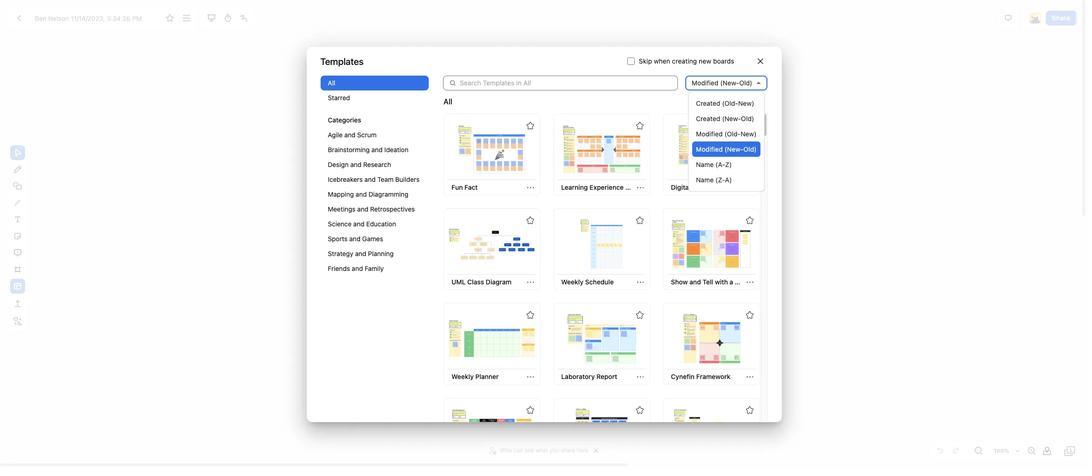 Task type: locate. For each thing, give the bounding box(es) containing it.
brainstorming and ideation
[[328, 146, 409, 154]]

(new- up z)
[[725, 145, 744, 153]]

all
[[328, 79, 335, 87], [444, 98, 453, 106]]

and for diagramming
[[356, 190, 367, 198]]

fun fact
[[452, 183, 478, 191]]

thumbnail for me-we-us retrospective image
[[669, 408, 755, 459]]

and up meetings and retrospectives
[[356, 190, 367, 198]]

share
[[561, 447, 576, 454]]

0 vertical spatial modified
[[692, 79, 719, 87]]

digital marketing canvas
[[671, 183, 748, 191]]

weekly planner
[[452, 373, 499, 381]]

0 vertical spatial (old-
[[722, 99, 739, 107]]

old) up created (old-new) option
[[740, 79, 753, 87]]

and up mapping and diagramming at the left top
[[365, 176, 376, 183]]

modified (old-new)
[[696, 130, 757, 138]]

show
[[671, 278, 688, 286]]

builders
[[395, 176, 420, 183]]

and for education
[[353, 220, 365, 228]]

old) inside dropdown button
[[740, 79, 753, 87]]

weekly inside button
[[561, 278, 584, 286]]

card for template show and tell with a twist element
[[663, 209, 760, 290]]

and for games
[[350, 235, 361, 243]]

canvas right "experience"
[[626, 183, 648, 191]]

1 vertical spatial modified
[[696, 130, 723, 138]]

modified (old-new) option
[[693, 126, 761, 142]]

0 horizontal spatial canvas
[[626, 183, 648, 191]]

2 vertical spatial (new-
[[725, 145, 744, 153]]

report
[[597, 373, 618, 381]]

0 vertical spatial all
[[328, 79, 335, 87]]

and up research
[[372, 146, 383, 154]]

modified inside dropdown button
[[692, 79, 719, 87]]

you
[[550, 447, 559, 454]]

digital
[[671, 183, 691, 191]]

meetings and retrospectives
[[328, 205, 415, 213]]

strategy and planning
[[328, 250, 394, 258]]

old) down 'modified (old-new)' option
[[744, 145, 757, 153]]

star this whiteboard image inside card for template weekly planner element
[[527, 312, 534, 319]]

0 vertical spatial name
[[696, 161, 714, 169]]

modified for 'modified (old-new)' option
[[696, 130, 723, 138]]

with
[[715, 278, 728, 286]]

modified
[[692, 79, 719, 87], [696, 130, 723, 138], [696, 145, 723, 153]]

modified up name (a-z)
[[696, 145, 723, 153]]

modified down new
[[692, 79, 719, 87]]

and inside 'button'
[[690, 278, 701, 286]]

weekly for weekly planner
[[452, 373, 474, 381]]

2 vertical spatial old)
[[744, 145, 757, 153]]

agile
[[328, 131, 343, 139]]

thumbnail for digital marketing canvas image
[[669, 124, 755, 174]]

and up sports and games
[[353, 220, 365, 228]]

friends and family
[[328, 265, 384, 273]]

name
[[696, 161, 714, 169], [696, 176, 714, 184]]

canvas
[[626, 183, 648, 191], [725, 183, 748, 191]]

creating
[[672, 57, 697, 65]]

created up created (new-old)
[[696, 99, 721, 107]]

learning experience canvas button
[[558, 180, 648, 195]]

weekly for weekly schedule
[[561, 278, 584, 286]]

fact
[[465, 183, 478, 191]]

science and education
[[328, 220, 396, 228]]

all element
[[443, 113, 761, 469]]

uml
[[452, 278, 466, 286]]

upload pdfs and images image
[[12, 298, 23, 309]]

canvas inside button
[[626, 183, 648, 191]]

1 horizontal spatial all
[[444, 98, 453, 106]]

0 horizontal spatial weekly
[[452, 373, 474, 381]]

more options for weekly planner image
[[527, 374, 534, 381]]

0 horizontal spatial all
[[328, 79, 335, 87]]

1 vertical spatial created
[[696, 115, 721, 123]]

2 name from the top
[[696, 176, 714, 184]]

modified down created (new-old)
[[696, 130, 723, 138]]

star this whiteboard image
[[165, 13, 176, 24], [636, 122, 644, 130], [527, 217, 534, 224], [636, 312, 644, 319], [746, 312, 754, 319], [527, 406, 534, 414], [746, 406, 754, 414]]

scrum
[[357, 131, 377, 139]]

modified (new-old) inside modified (new-old) option
[[696, 145, 757, 153]]

1 vertical spatial weekly
[[452, 373, 474, 381]]

name for name (z-a)
[[696, 176, 714, 184]]

modified (new-old) down 'modified (old-new)' option
[[696, 145, 757, 153]]

created (new-old) option
[[693, 111, 761, 126]]

pages image
[[1065, 446, 1076, 457]]

team
[[378, 176, 394, 183]]

1 horizontal spatial weekly
[[561, 278, 584, 286]]

created for created (old-new)
[[696, 99, 721, 107]]

star this whiteboard image inside card for template fun fact element
[[527, 122, 534, 130]]

old) for "modified (new-old)" dropdown button
[[740, 79, 753, 87]]

card for template fun fact element
[[444, 114, 541, 196]]

thumbnail for uml class diagram image
[[449, 219, 535, 269]]

canvas for learning experience canvas
[[626, 183, 648, 191]]

planning
[[368, 250, 394, 258]]

and
[[345, 131, 356, 139], [372, 146, 383, 154], [351, 161, 362, 169], [365, 176, 376, 183], [356, 190, 367, 198], [357, 205, 369, 213], [353, 220, 365, 228], [350, 235, 361, 243], [355, 250, 366, 258], [352, 265, 363, 273], [690, 278, 701, 286]]

more options for show and tell with a twist image
[[747, 279, 754, 286]]

1 vertical spatial name
[[696, 176, 714, 184]]

when
[[654, 57, 671, 65]]

modified (new-old) inside "modified (new-old)" dropdown button
[[692, 79, 753, 87]]

(new- up created (old-new) option
[[721, 79, 740, 87]]

games
[[362, 235, 383, 243]]

new) up modified (new-old) option
[[741, 130, 757, 138]]

(new-
[[721, 79, 740, 87], [722, 115, 741, 123], [725, 145, 744, 153]]

1 canvas from the left
[[626, 183, 648, 191]]

2 vertical spatial modified
[[696, 145, 723, 153]]

name left (z-
[[696, 176, 714, 184]]

1 created from the top
[[696, 99, 721, 107]]

modified (new-old)
[[692, 79, 753, 87], [696, 145, 757, 153]]

and for retrospectives
[[357, 205, 369, 213]]

0 vertical spatial created
[[696, 99, 721, 107]]

modified for modified (new-old) option
[[696, 145, 723, 153]]

0 vertical spatial new)
[[739, 99, 755, 107]]

retrospectives
[[370, 205, 415, 213]]

1 horizontal spatial canvas
[[725, 183, 748, 191]]

0 vertical spatial old)
[[740, 79, 753, 87]]

weekly left "planner" at bottom
[[452, 373, 474, 381]]

(old- up created (new-old) option
[[722, 99, 739, 107]]

and up the science and education
[[357, 205, 369, 213]]

and up strategy and planning
[[350, 235, 361, 243]]

(a-
[[716, 161, 726, 169]]

star this whiteboard image
[[527, 122, 534, 130], [746, 122, 754, 130], [636, 217, 644, 224], [746, 217, 754, 224], [527, 312, 534, 319], [636, 406, 644, 414]]

list box
[[688, 91, 765, 192]]

and for scrum
[[345, 131, 356, 139]]

ideation
[[385, 146, 409, 154]]

modified (new-old) button
[[686, 68, 768, 98]]

created for created (new-old)
[[696, 115, 721, 123]]

thumbnail for learning experience canvas image
[[559, 124, 645, 174]]

thumbnail for cynefin framework image
[[669, 313, 755, 364]]

planner
[[476, 373, 499, 381]]

1 vertical spatial old)
[[741, 115, 755, 123]]

new) up created (new-old) option
[[739, 99, 755, 107]]

learning
[[561, 183, 588, 191]]

comment panel image
[[1003, 13, 1014, 24]]

templates image
[[12, 281, 23, 292]]

card for template me-we-us retrospective element
[[663, 398, 760, 469]]

created (old-new)
[[696, 99, 755, 107]]

name inside 'option'
[[696, 161, 714, 169]]

agile and scrum
[[328, 131, 377, 139]]

1 vertical spatial all
[[444, 98, 453, 106]]

cynefin
[[671, 373, 695, 381]]

who can see what you share here button
[[487, 444, 591, 458]]

name left "(a-"
[[696, 161, 714, 169]]

skip when creating new boards
[[639, 57, 735, 65]]

new)
[[739, 99, 755, 107], [741, 130, 757, 138]]

0 vertical spatial (new-
[[721, 79, 740, 87]]

1 vertical spatial modified (new-old)
[[696, 145, 757, 153]]

star this whiteboard image inside card for template uml class diagram element
[[527, 217, 534, 224]]

weekly inside button
[[452, 373, 474, 381]]

and down strategy and planning
[[352, 265, 363, 273]]

star this whiteboard image inside 'card for template sentence maker' "element"
[[636, 406, 644, 414]]

1 vertical spatial (new-
[[722, 115, 741, 123]]

and right agile
[[345, 131, 356, 139]]

(new- down created (old-new) option
[[722, 115, 741, 123]]

2 created from the top
[[696, 115, 721, 123]]

(old- up modified (new-old) option
[[725, 130, 741, 138]]

can
[[514, 447, 523, 454]]

1 name from the top
[[696, 161, 714, 169]]

modified (new-old) for "modified (new-old)" dropdown button
[[692, 79, 753, 87]]

name inside option
[[696, 176, 714, 184]]

and left tell
[[690, 278, 701, 286]]

star this whiteboard image inside the card for template weekly schedule element
[[636, 217, 644, 224]]

2 canvas from the left
[[725, 183, 748, 191]]

old)
[[740, 79, 753, 87], [741, 115, 755, 123], [744, 145, 757, 153]]

old) down created (old-new) option
[[741, 115, 755, 123]]

weekly left schedule
[[561, 278, 584, 286]]

star this whiteboard image inside card for template asset management element
[[527, 406, 534, 414]]

name (z-a) option
[[693, 172, 761, 188]]

star this whiteboard image inside card for template show and tell with a twist element
[[746, 217, 754, 224]]

present image
[[206, 13, 217, 24]]

star this whiteboard image inside card for template laboratory report element
[[636, 312, 644, 319]]

zoom out image
[[974, 446, 985, 457]]

star this whiteboard image inside card for template learning experience canvas element
[[636, 122, 644, 130]]

and up friends and family
[[355, 250, 366, 258]]

0 vertical spatial weekly
[[561, 278, 584, 286]]

0 vertical spatial modified (new-old)
[[692, 79, 753, 87]]

(new- inside dropdown button
[[721, 79, 740, 87]]

canvas inside button
[[725, 183, 748, 191]]

(z-
[[716, 176, 725, 184]]

card for template digital marketing canvas element
[[663, 114, 760, 196]]

old) for modified (new-old) option
[[744, 145, 757, 153]]

canvas down z)
[[725, 183, 748, 191]]

learning experience canvas
[[561, 183, 648, 191]]

modified (new-old) up the created (old-new)
[[692, 79, 753, 87]]

created down the created (old-new)
[[696, 115, 721, 123]]

here
[[577, 447, 589, 454]]

created
[[696, 99, 721, 107], [696, 115, 721, 123]]

twist
[[735, 278, 752, 286]]

1 vertical spatial new)
[[741, 130, 757, 138]]

and down brainstorming
[[351, 161, 362, 169]]

card for template weekly planner element
[[444, 303, 541, 385]]

1 vertical spatial (old-
[[725, 130, 741, 138]]

(old-
[[722, 99, 739, 107], [725, 130, 741, 138]]



Task type: describe. For each thing, give the bounding box(es) containing it.
thumbnail for laboratory report image
[[559, 313, 645, 364]]

see
[[525, 447, 534, 454]]

thumbnail for show and tell with a twist image
[[669, 219, 755, 269]]

timer image
[[222, 13, 233, 24]]

a
[[730, 278, 734, 286]]

templates
[[321, 56, 364, 67]]

marketing
[[693, 183, 723, 191]]

zoom in image
[[1026, 446, 1038, 457]]

more options for fun fact image
[[527, 184, 534, 191]]

more tools image
[[12, 316, 23, 327]]

card for template learning experience canvas element
[[554, 114, 650, 196]]

laboratory report button
[[558, 370, 621, 385]]

design
[[328, 161, 349, 169]]

star this whiteboard image inside card for template me-we-us retrospective element
[[746, 406, 754, 414]]

star this whiteboard image for weekly schedule
[[636, 217, 644, 224]]

card for template laboratory report element
[[554, 303, 650, 385]]

more options for weekly schedule image
[[637, 279, 644, 286]]

who can see what you share here
[[500, 447, 589, 454]]

star this whiteboard image inside card for template digital marketing canvas element
[[746, 122, 754, 130]]

uml class diagram button
[[448, 275, 515, 290]]

and for family
[[352, 265, 363, 273]]

show and tell with a twist
[[671, 278, 752, 286]]

(new- for "modified (new-old)" dropdown button
[[721, 79, 740, 87]]

cynefin framework button
[[668, 370, 735, 385]]

mapping
[[328, 190, 354, 198]]

schedule
[[585, 278, 614, 286]]

icebreakers
[[328, 176, 363, 183]]

and for tell
[[690, 278, 701, 286]]

who
[[500, 447, 512, 454]]

star this whiteboard image inside the card for template cynefin framework element
[[746, 312, 754, 319]]

100
[[995, 448, 1004, 454]]

card for template weekly schedule element
[[554, 209, 650, 290]]

fun
[[452, 183, 463, 191]]

class
[[468, 278, 484, 286]]

diagram
[[486, 278, 512, 286]]

modified (new-old) for modified (new-old) option
[[696, 145, 757, 153]]

meetings
[[328, 205, 356, 213]]

mapping and diagramming
[[328, 190, 409, 198]]

design and research
[[328, 161, 391, 169]]

dashboard image
[[13, 13, 25, 24]]

icebreakers and team builders
[[328, 176, 420, 183]]

(new- for modified (new-old) option
[[725, 145, 744, 153]]

weekly schedule
[[561, 278, 614, 286]]

card for template uml class diagram element
[[444, 209, 541, 290]]

name for name (a-z)
[[696, 161, 714, 169]]

thumbnail for asset management image
[[449, 408, 535, 459]]

laboratory
[[561, 373, 595, 381]]

framework
[[697, 373, 731, 381]]

research
[[363, 161, 391, 169]]

more options for cynefin framework image
[[747, 374, 754, 381]]

tell
[[703, 278, 714, 286]]

z)
[[726, 161, 732, 169]]

and for planning
[[355, 250, 366, 258]]

and for team
[[365, 176, 376, 183]]

starred
[[328, 94, 350, 102]]

fun fact button
[[448, 180, 482, 195]]

sports and games
[[328, 235, 383, 243]]

share button
[[1046, 11, 1077, 26]]

all status
[[444, 96, 453, 107]]

modified (new-old) option
[[693, 142, 761, 157]]

cynefin framework
[[671, 373, 731, 381]]

skip
[[639, 57, 652, 65]]

100 %
[[995, 448, 1010, 454]]

Search Templates in All text field
[[460, 76, 678, 91]]

more options for laboratory report image
[[637, 374, 644, 381]]

old) for created (new-old) option
[[741, 115, 755, 123]]

card for template sentence maker element
[[554, 398, 650, 469]]

sports
[[328, 235, 348, 243]]

(old- for modified
[[725, 130, 741, 138]]

thumbnail for weekly planner image
[[449, 313, 535, 364]]

name (a-z) option
[[693, 157, 761, 172]]

new) for modified (old-new)
[[741, 130, 757, 138]]

weekly planner button
[[448, 370, 503, 385]]

categories
[[328, 116, 361, 124]]

categories element
[[321, 76, 429, 286]]

a)
[[725, 176, 732, 184]]

diagramming
[[369, 190, 409, 198]]

education
[[366, 220, 396, 228]]

share
[[1052, 14, 1071, 22]]

more options image
[[181, 13, 192, 24]]

thumbnail for sentence maker image
[[559, 408, 645, 459]]

star this whiteboard image for fun fact
[[527, 122, 534, 130]]

name (z-a)
[[696, 176, 732, 184]]

(old- for created
[[722, 99, 739, 107]]

experience
[[590, 183, 624, 191]]

uml class diagram
[[452, 278, 512, 286]]

(new- for created (new-old) option
[[722, 115, 741, 123]]

modified for "modified (new-old)" dropdown button
[[692, 79, 719, 87]]

what
[[536, 447, 548, 454]]

list box containing created (old-new)
[[688, 91, 765, 192]]

Document name text field
[[28, 11, 161, 26]]

strategy
[[328, 250, 354, 258]]

%
[[1004, 448, 1010, 454]]

card for template cynefin framework element
[[663, 303, 760, 385]]

and for ideation
[[372, 146, 383, 154]]

created (old-new) option
[[693, 96, 761, 111]]

more options for learning experience canvas image
[[637, 184, 644, 191]]

all inside the categories element
[[328, 79, 335, 87]]

new
[[699, 57, 712, 65]]

and for research
[[351, 161, 362, 169]]

more options for uml class diagram image
[[527, 279, 534, 286]]

science
[[328, 220, 352, 228]]

laser image
[[239, 13, 250, 24]]

new) for created (old-new)
[[739, 99, 755, 107]]

friends
[[328, 265, 350, 273]]

family
[[365, 265, 384, 273]]

show and tell with a twist button
[[668, 275, 752, 290]]

star this whiteboard image for show and tell with a twist
[[746, 217, 754, 224]]

card for template asset management element
[[444, 398, 541, 469]]

weekly schedule button
[[558, 275, 618, 290]]

boards
[[714, 57, 735, 65]]

brainstorming
[[328, 146, 370, 154]]

digital marketing canvas button
[[668, 180, 748, 195]]

thumbnail for weekly schedule image
[[559, 219, 645, 269]]

star this whiteboard image for weekly planner
[[527, 312, 534, 319]]

name (a-z)
[[696, 161, 732, 169]]

created (new-old)
[[696, 115, 755, 123]]

thumbnail for fun fact image
[[449, 124, 535, 174]]

canvas for digital marketing canvas
[[725, 183, 748, 191]]



Task type: vqa. For each thing, say whether or not it's contained in the screenshot.
Close image
no



